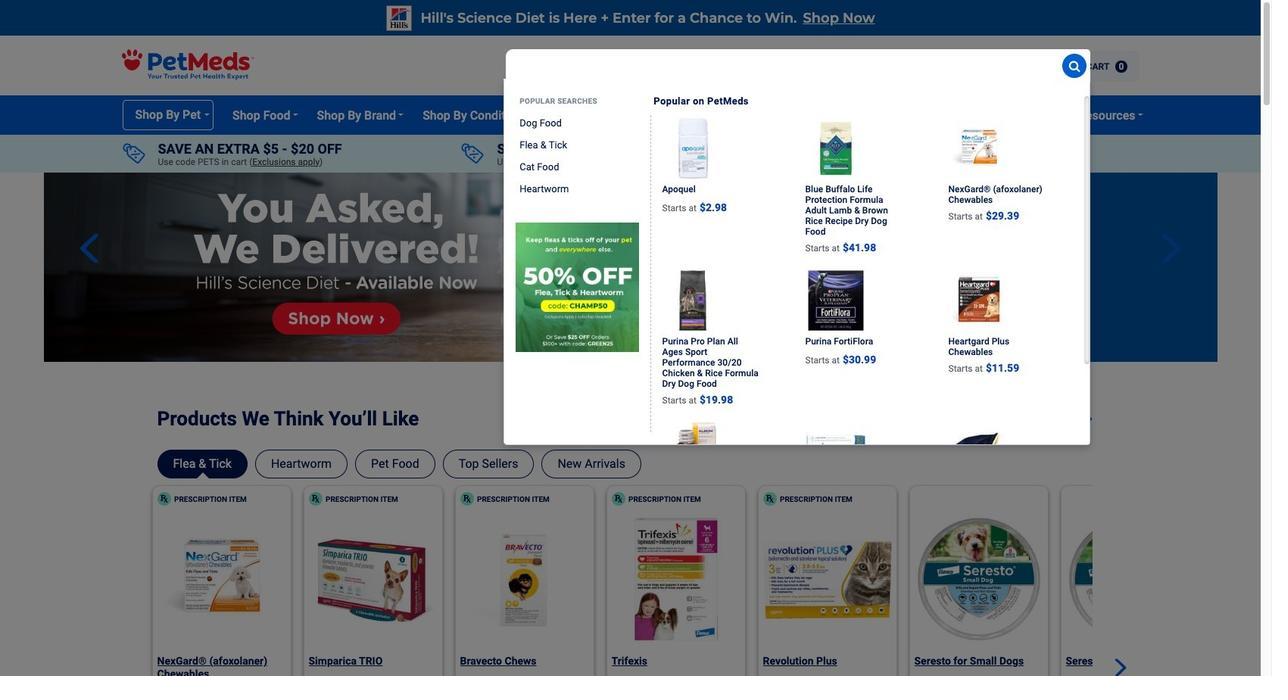 Task type: vqa. For each thing, say whether or not it's contained in the screenshot.
the "trifexis product tile" 'image' on the bottom
yes



Task type: locate. For each thing, give the bounding box(es) containing it.
purina fortiflora image
[[806, 270, 866, 331]]

None search field
[[504, 49, 1091, 536]]

nexgard® (afoxolaner) chewables image
[[949, 118, 1010, 179]]

save up to 50% off on flea, tick and heartworm products image
[[516, 223, 639, 352]]

list box
[[651, 96, 1090, 536]]

snoozer® orthopedic cozy cave® pet bed image
[[949, 423, 1010, 483]]

menu
[[856, 42, 1140, 82]]

trifexis product tile image
[[612, 515, 741, 644]]

purina pro plan all ages sport performance 30/20 chicken & rice formula dry dog food image
[[663, 270, 723, 331]]

apoquel image
[[663, 118, 723, 179]]



Task type: describe. For each thing, give the bounding box(es) containing it.
nexgard® (afoxolaner) chewables-product-tile image
[[157, 515, 286, 644]]

Enter Keyword or Item No. search field
[[506, 49, 1063, 83]]

blue buffalo life protection formula adult lamb & brown rice recipe dry dog food image
[[806, 118, 866, 179]]

simparica trio-product-tile image
[[309, 515, 438, 644]]

revolution plus-product-tile image
[[763, 515, 892, 644]]

revolution image
[[806, 423, 866, 483]]

hill's pet food image
[[386, 5, 412, 31]]

heartgard plus chewables image
[[949, 270, 1010, 331]]

seresto for cats-product-tile image
[[1066, 515, 1195, 644]]

bravecto chews-product-tile image
[[460, 515, 589, 644]]

albon suspension image
[[663, 423, 723, 483]]

seresto for small dogs-product-tile image
[[915, 515, 1044, 644]]

petmeds image
[[122, 36, 254, 95]]



